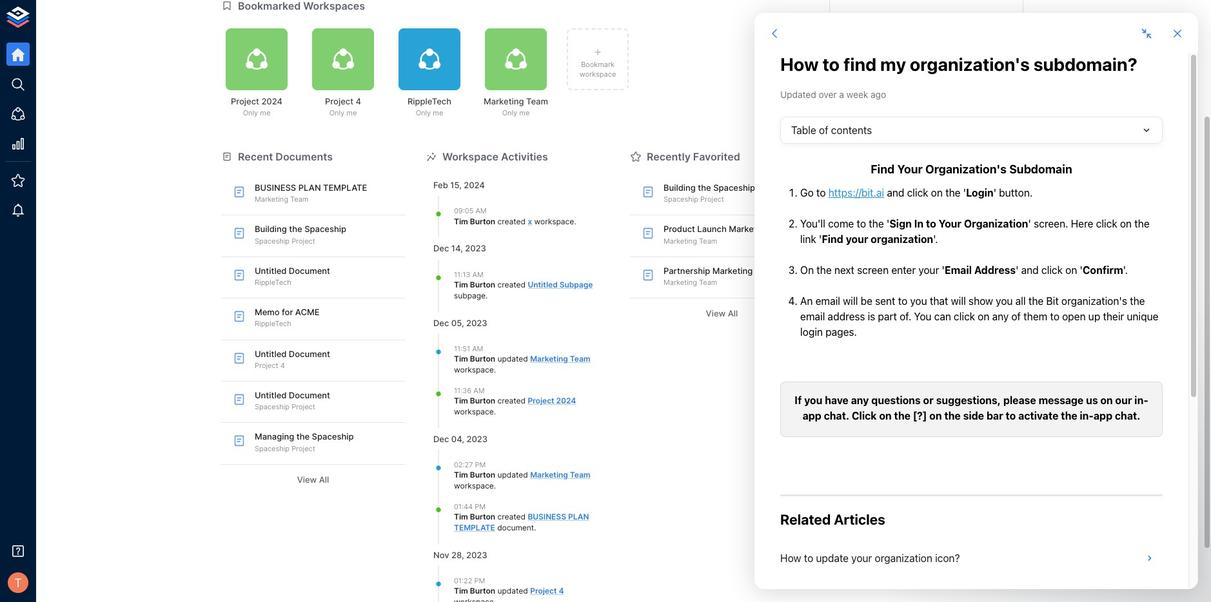 Task type: describe. For each thing, give the bounding box(es) containing it.
marketing team for partnership
[[664, 278, 717, 287]]

marketing inside 11:51 am tim burton updated marketing team workspace .
[[530, 354, 568, 364]]

spaceship down untitled document spaceship project
[[312, 432, 354, 442]]

burton for 02:27 pm tim burton updated marketing team workspace .
[[470, 470, 495, 480]]

documents used
[[845, 63, 908, 73]]

burton for 11:36 am tim burton created project 2024 workspace .
[[470, 396, 495, 406]]

spaceship up untitled document rippletech
[[255, 236, 290, 245]]

dec for dec 14, 2023
[[433, 243, 449, 254]]

partnership
[[664, 266, 710, 276]]

2023 for nov 28, 2023
[[466, 550, 487, 560]]

recent documents
[[238, 150, 333, 163]]

building for building the spaceship spaceship project
[[255, 224, 287, 234]]

0 vertical spatial rippletech
[[408, 96, 451, 106]]

project inside project 2024 only me
[[231, 96, 259, 106]]

4 help image from the top
[[829, 364, 1023, 416]]

workspace for 11:51 am tim burton updated marketing team workspace .
[[454, 365, 494, 375]]

10
[[999, 63, 1007, 73]]

t button
[[4, 569, 32, 597]]

untitled document rippletech
[[255, 266, 330, 287]]

subpage
[[454, 291, 486, 300]]

0 horizontal spatial view
[[297, 475, 317, 485]]

project inside 11:36 am tim burton created project 2024 workspace .
[[528, 396, 554, 406]]

recent
[[238, 150, 273, 163]]

1 vertical spatial plan
[[755, 266, 772, 276]]

team inside business plan template marketing team
[[290, 195, 309, 204]]

02:27
[[454, 460, 473, 469]]

09:05
[[454, 206, 474, 215]]

project inside project 4 only me
[[325, 96, 353, 106]]

used
[[889, 63, 908, 73]]

11:13
[[454, 270, 470, 279]]

memo
[[255, 307, 280, 317]]

tim for 09:05 am tim burton created x workspace .
[[454, 216, 468, 226]]

untitled subpage link
[[528, 280, 593, 290]]

building the spaceship
[[664, 182, 755, 193]]

untitled document project 4
[[255, 349, 330, 370]]

subpage
[[560, 280, 593, 290]]

11:51
[[454, 344, 470, 353]]

business plan template link
[[454, 512, 589, 533]]

workspace activities
[[442, 150, 548, 163]]

pm for marketing
[[475, 460, 486, 469]]

created for project
[[498, 396, 526, 406]]

spaceship down "managing"
[[255, 444, 290, 453]]

updated for workspace
[[498, 354, 528, 364]]

only for project 2024
[[243, 108, 258, 117]]

business plan template
[[454, 512, 589, 533]]

spaceship up product
[[664, 195, 698, 204]]

document for untitled document rippletech
[[289, 266, 330, 276]]

. inside 09:05 am tim burton created x workspace .
[[574, 216, 576, 226]]

x link
[[528, 216, 532, 226]]

me for project 4
[[347, 108, 357, 117]]

spaceship down business plan template marketing team
[[305, 224, 346, 234]]

created for x
[[498, 216, 526, 226]]

team inside 11:51 am tim burton updated marketing team workspace .
[[570, 354, 591, 364]]

untitled document spaceship project
[[255, 390, 330, 412]]

workspace inside 09:05 am tim burton created x workspace .
[[534, 216, 574, 226]]

pm for project
[[474, 577, 485, 586]]

dec for dec 04, 2023
[[433, 434, 449, 444]]

workspace for 02:27 pm tim burton updated marketing team workspace .
[[454, 481, 494, 491]]

updated inside 01:22 pm tim burton updated project 4
[[498, 586, 528, 596]]

untitled for untitled document rippletech
[[255, 266, 287, 276]]

project inside untitled document spaceship project
[[292, 403, 315, 412]]

dec 05, 2023
[[433, 318, 487, 328]]

1 horizontal spatial view all
[[706, 308, 738, 319]]

project 2024 only me
[[231, 96, 282, 117]]

4 inside 01:22 pm tim burton updated project 4
[[559, 586, 564, 596]]

launch
[[697, 224, 727, 234]]

the for building the spaceship spaceship project
[[289, 224, 302, 234]]

marketing down product launch marketing plan
[[712, 266, 753, 276]]

burton for 11:13 am tim burton created untitled subpage subpage .
[[470, 280, 495, 290]]

2023 for dec 14, 2023
[[465, 243, 486, 254]]

2 help image from the top
[[829, 234, 1023, 286]]

spaceship down favorited
[[713, 182, 755, 193]]

am for x
[[476, 206, 487, 215]]

rippletech only me
[[408, 96, 451, 117]]

document .
[[495, 523, 536, 533]]

me for project 2024
[[260, 108, 270, 117]]

workspace inside button
[[580, 70, 616, 79]]

2024 inside project 2024 only me
[[261, 96, 282, 106]]

marketing down product
[[664, 236, 697, 245]]

bookmark workspace button
[[567, 28, 629, 90]]

dec 14, 2023
[[433, 243, 486, 254]]

memo for acme rippletech
[[255, 307, 320, 329]]

activities
[[501, 150, 548, 163]]

upgrade
[[908, 115, 945, 126]]

team inside marketing team only me
[[526, 96, 548, 106]]

me inside rippletech only me
[[433, 108, 443, 117]]

bookmark workspace
[[580, 60, 616, 79]]

tim for 11:13 am tim burton created untitled subpage subpage .
[[454, 280, 468, 290]]

untitled for untitled document spaceship project
[[255, 390, 287, 401]]

feb
[[433, 180, 448, 190]]

untitled inside 11:13 am tim burton created untitled subpage subpage .
[[528, 280, 558, 290]]

project 4 link
[[530, 586, 564, 596]]

only for project 4
[[329, 108, 345, 117]]

marketing inside 02:27 pm tim burton updated marketing team workspace .
[[530, 470, 568, 480]]

01:22
[[454, 577, 472, 586]]

1 vertical spatial 2024
[[464, 180, 485, 190]]

2024 inside 11:36 am tim burton created project 2024 workspace .
[[556, 396, 576, 406]]

01:44
[[454, 502, 473, 511]]

spaceship inside untitled document spaceship project
[[255, 403, 290, 412]]

project inside 'building the spaceship spaceship project'
[[292, 236, 315, 245]]

nov
[[433, 550, 449, 560]]

template for business plan template marketing team
[[323, 182, 367, 193]]



Task type: locate. For each thing, give the bounding box(es) containing it.
1 vertical spatial document
[[289, 349, 330, 359]]

marketing down partnership at the top right of the page
[[664, 278, 697, 287]]

1 marketing team from the top
[[664, 236, 717, 245]]

marketing team only me
[[484, 96, 548, 117]]

1 vertical spatial business
[[528, 512, 566, 522]]

untitled inside untitled document rippletech
[[255, 266, 287, 276]]

0 vertical spatial plan
[[771, 224, 789, 234]]

for
[[282, 307, 293, 317]]

project 2024 link
[[528, 396, 576, 406]]

tim inside 11:13 am tim burton created untitled subpage subpage .
[[454, 280, 468, 290]]

updated up 'tim burton created' at the bottom of page
[[498, 470, 528, 480]]

2024
[[261, 96, 282, 106], [464, 180, 485, 190], [556, 396, 576, 406]]

spaceship project
[[664, 195, 724, 204]]

nov 28, 2023
[[433, 550, 487, 560]]

pm
[[475, 460, 486, 469], [475, 502, 486, 511], [474, 577, 485, 586]]

burton down 01:44 pm
[[470, 512, 495, 522]]

0 horizontal spatial template
[[323, 182, 367, 193]]

managing
[[255, 432, 294, 442]]

the for building the spaceship
[[698, 182, 711, 193]]

the up 'spaceship project'
[[698, 182, 711, 193]]

1 vertical spatial updated
[[498, 470, 528, 480]]

marketing team for product
[[664, 236, 717, 245]]

2 horizontal spatial 2024
[[556, 396, 576, 406]]

updated
[[498, 354, 528, 364], [498, 470, 528, 480], [498, 586, 528, 596]]

updated up 11:36 am tim burton created project 2024 workspace .
[[498, 354, 528, 364]]

5 tim from the top
[[454, 470, 468, 480]]

1 vertical spatial building
[[255, 224, 287, 234]]

7 burton from the top
[[470, 586, 495, 596]]

1 vertical spatial plan
[[568, 512, 589, 522]]

2 vertical spatial rippletech
[[255, 320, 291, 329]]

. for 11:36 am tim burton created project 2024 workspace .
[[494, 407, 496, 417]]

building inside 'building the spaceship spaceship project'
[[255, 224, 287, 234]]

tim burton created
[[454, 512, 528, 522]]

am inside 11:13 am tim burton created untitled subpage subpage .
[[472, 270, 483, 279]]

tim inside 01:22 pm tim burton updated project 4
[[454, 586, 468, 596]]

marketing team link for business plan template
[[530, 470, 591, 480]]

am
[[476, 206, 487, 215], [472, 270, 483, 279], [472, 344, 483, 353], [473, 386, 485, 395]]

2023 right 14,
[[465, 243, 486, 254]]

documents up business plan template marketing team
[[276, 150, 333, 163]]

2 vertical spatial dec
[[433, 434, 449, 444]]

3 document from the top
[[289, 390, 330, 401]]

created inside 11:13 am tim burton created untitled subpage subpage .
[[498, 280, 526, 290]]

me inside project 4 only me
[[347, 108, 357, 117]]

2 dec from the top
[[433, 318, 449, 328]]

business
[[255, 182, 296, 193], [528, 512, 566, 522]]

marketing up project 2024 link
[[530, 354, 568, 364]]

0 vertical spatial building
[[664, 182, 696, 193]]

3 me from the left
[[433, 108, 443, 117]]

am inside 11:51 am tim burton updated marketing team workspace .
[[472, 344, 483, 353]]

plan inside business plan template marketing team
[[298, 182, 321, 193]]

pm inside 01:22 pm tim burton updated project 4
[[474, 577, 485, 586]]

burton down '01:22'
[[470, 586, 495, 596]]

2 tim from the top
[[454, 280, 468, 290]]

rippletech inside untitled document rippletech
[[255, 278, 291, 287]]

x
[[528, 216, 532, 226]]

0 vertical spatial view
[[706, 308, 726, 319]]

1 vertical spatial 4
[[280, 361, 285, 370]]

workspace right the x link
[[534, 216, 574, 226]]

2 vertical spatial document
[[289, 390, 330, 401]]

am right 09:05
[[476, 206, 487, 215]]

workspace inside 11:51 am tim burton updated marketing team workspace .
[[454, 365, 494, 375]]

0 vertical spatial view all
[[706, 308, 738, 319]]

view all button down partnership marketing plan
[[630, 304, 814, 324]]

created
[[498, 216, 526, 226], [498, 280, 526, 290], [498, 396, 526, 406], [498, 512, 526, 522]]

2 vertical spatial pm
[[474, 577, 485, 586]]

2 vertical spatial updated
[[498, 586, 528, 596]]

1 only from the left
[[243, 108, 258, 117]]

help image
[[829, 169, 1023, 221], [829, 234, 1023, 286], [829, 299, 1023, 351], [829, 364, 1023, 416]]

the right "managing"
[[296, 432, 310, 442]]

me inside project 2024 only me
[[260, 108, 270, 117]]

6 tim from the top
[[454, 512, 468, 522]]

2 only from the left
[[329, 108, 345, 117]]

dec for dec 05, 2023
[[433, 318, 449, 328]]

document down "untitled document project 4"
[[289, 390, 330, 401]]

product launch marketing plan
[[664, 224, 789, 234]]

3 only from the left
[[416, 108, 431, 117]]

workspace inside 11:36 am tim burton created project 2024 workspace .
[[454, 407, 494, 417]]

1 horizontal spatial view all button
[[630, 304, 814, 324]]

0 horizontal spatial business
[[255, 182, 296, 193]]

. for 11:13 am tim burton created untitled subpage subpage .
[[486, 291, 488, 300]]

11:13 am tim burton created untitled subpage subpage .
[[454, 270, 593, 300]]

tim inside 11:51 am tim burton updated marketing team workspace .
[[454, 354, 468, 364]]

4 only from the left
[[502, 108, 517, 117]]

tim down 01:44
[[454, 512, 468, 522]]

tim inside 09:05 am tim burton created x workspace .
[[454, 216, 468, 226]]

4 inside "untitled document project 4"
[[280, 361, 285, 370]]

bookmark
[[581, 60, 615, 69]]

1 updated from the top
[[498, 354, 528, 364]]

/
[[994, 63, 997, 73]]

only inside rippletech only me
[[416, 108, 431, 117]]

2024 right 15,
[[464, 180, 485, 190]]

all for view all button to the left
[[319, 475, 329, 485]]

me for marketing team
[[519, 108, 530, 117]]

marketing team link for project 2024
[[530, 354, 591, 364]]

1 vertical spatial the
[[289, 224, 302, 234]]

document
[[497, 523, 534, 533]]

4 tim from the top
[[454, 396, 468, 406]]

02:27 pm tim burton updated marketing team workspace .
[[454, 460, 591, 491]]

business for business plan template marketing team
[[255, 182, 296, 193]]

created inside 09:05 am tim burton created x workspace .
[[498, 216, 526, 226]]

untitled down memo for acme rippletech
[[255, 349, 287, 359]]

tim down 11:36 at the left bottom of the page
[[454, 396, 468, 406]]

11:51 am tim burton updated marketing team workspace .
[[454, 344, 591, 375]]

0 vertical spatial plan
[[298, 182, 321, 193]]

the inside 'building the spaceship spaceship project'
[[289, 224, 302, 234]]

only inside marketing team only me
[[502, 108, 517, 117]]

. inside 11:51 am tim burton updated marketing team workspace .
[[494, 365, 496, 375]]

marketing team down product
[[664, 236, 717, 245]]

document for untitled document project 4
[[289, 349, 330, 359]]

1 vertical spatial pm
[[475, 502, 486, 511]]

1 horizontal spatial template
[[454, 523, 495, 533]]

0 vertical spatial template
[[323, 182, 367, 193]]

0 vertical spatial updated
[[498, 354, 528, 364]]

1 document from the top
[[289, 266, 330, 276]]

upgrade button
[[897, 109, 955, 133]]

1 horizontal spatial plan
[[568, 512, 589, 522]]

business for business plan template
[[528, 512, 566, 522]]

workspace
[[442, 150, 499, 163]]

document inside "untitled document project 4"
[[289, 349, 330, 359]]

1 vertical spatial marketing team link
[[530, 470, 591, 480]]

burton down 11:51
[[470, 354, 495, 364]]

. inside 11:36 am tim burton created project 2024 workspace .
[[494, 407, 496, 417]]

burton inside 11:51 am tim burton updated marketing team workspace .
[[470, 354, 495, 364]]

burton down 11:36 at the left bottom of the page
[[470, 396, 495, 406]]

. for 02:27 pm tim burton updated marketing team workspace .
[[494, 481, 496, 491]]

only inside project 2024 only me
[[243, 108, 258, 117]]

am right 11:36 at the left bottom of the page
[[473, 386, 485, 395]]

marketing down recent documents
[[255, 195, 288, 204]]

building up 'spaceship project'
[[664, 182, 696, 193]]

spaceship up "managing"
[[255, 403, 290, 412]]

0 vertical spatial all
[[728, 308, 738, 319]]

0 vertical spatial dec
[[433, 243, 449, 254]]

11 / 10
[[985, 63, 1007, 73]]

11:36 am tim burton created project 2024 workspace .
[[454, 386, 576, 417]]

document down 'building the spaceship spaceship project'
[[289, 266, 330, 276]]

am inside 09:05 am tim burton created x workspace .
[[476, 206, 487, 215]]

the down business plan template marketing team
[[289, 224, 302, 234]]

2 marketing team link from the top
[[530, 470, 591, 480]]

5 burton from the top
[[470, 470, 495, 480]]

all down managing the spaceship spaceship project
[[319, 475, 329, 485]]

building the spaceship spaceship project
[[255, 224, 346, 245]]

template for business plan template
[[454, 523, 495, 533]]

template inside the business plan template
[[454, 523, 495, 533]]

2 marketing team from the top
[[664, 278, 717, 287]]

1 marketing team link from the top
[[530, 354, 591, 364]]

workspace
[[580, 70, 616, 79], [534, 216, 574, 226], [454, 365, 494, 375], [454, 407, 494, 417], [454, 481, 494, 491]]

2 created from the top
[[498, 280, 526, 290]]

0 vertical spatial the
[[698, 182, 711, 193]]

0 vertical spatial pm
[[475, 460, 486, 469]]

burton inside 02:27 pm tim burton updated marketing team workspace .
[[470, 470, 495, 480]]

marketing up "business plan template" link
[[530, 470, 568, 480]]

business inside the business plan template
[[528, 512, 566, 522]]

dialog
[[755, 13, 1198, 589]]

tim for 01:22 pm tim burton updated project 4
[[454, 586, 468, 596]]

2 vertical spatial 2024
[[556, 396, 576, 406]]

burton inside 09:05 am tim burton created x workspace .
[[470, 216, 495, 226]]

dec
[[433, 243, 449, 254], [433, 318, 449, 328], [433, 434, 449, 444]]

. inside 02:27 pm tim burton updated marketing team workspace .
[[494, 481, 496, 491]]

document down acme
[[289, 349, 330, 359]]

tim down '01:22'
[[454, 586, 468, 596]]

am for marketing
[[472, 344, 483, 353]]

document inside untitled document rippletech
[[289, 266, 330, 276]]

1 vertical spatial marketing team
[[664, 278, 717, 287]]

managing the spaceship spaceship project
[[255, 432, 354, 453]]

tim down 09:05
[[454, 216, 468, 226]]

marketing inside marketing team only me
[[484, 96, 524, 106]]

2024 down 11:51 am tim burton updated marketing team workspace .
[[556, 396, 576, 406]]

pm right 02:27
[[475, 460, 486, 469]]

marketing team
[[664, 236, 717, 245], [664, 278, 717, 287]]

untitled up memo in the left of the page
[[255, 266, 287, 276]]

am inside 11:36 am tim burton created project 2024 workspace .
[[473, 386, 485, 395]]

marketing team link up the business plan template on the left bottom
[[530, 470, 591, 480]]

1 horizontal spatial all
[[728, 308, 738, 319]]

09:05 am tim burton created x workspace .
[[454, 206, 576, 226]]

1 help image from the top
[[829, 169, 1023, 221]]

workspace inside 02:27 pm tim burton updated marketing team workspace .
[[454, 481, 494, 491]]

1 horizontal spatial documents
[[845, 63, 887, 73]]

1 vertical spatial dec
[[433, 318, 449, 328]]

tim down 11:51
[[454, 354, 468, 364]]

0 horizontal spatial documents
[[276, 150, 333, 163]]

marketing team link up project 2024 link
[[530, 354, 591, 364]]

the for managing the spaceship spaceship project
[[296, 432, 310, 442]]

project inside "untitled document project 4"
[[255, 361, 278, 370]]

team
[[526, 96, 548, 106], [290, 195, 309, 204], [699, 236, 717, 245], [699, 278, 717, 287], [570, 354, 591, 364], [570, 470, 591, 480]]

burton for 01:22 pm tim burton updated project 4
[[470, 586, 495, 596]]

2 document from the top
[[289, 349, 330, 359]]

2 vertical spatial the
[[296, 432, 310, 442]]

view down partnership marketing plan
[[706, 308, 726, 319]]

business down recent documents
[[255, 182, 296, 193]]

untitled up "managing"
[[255, 390, 287, 401]]

7 tim from the top
[[454, 586, 468, 596]]

0 vertical spatial 2024
[[261, 96, 282, 106]]

0 vertical spatial marketing team link
[[530, 354, 591, 364]]

dec 04, 2023
[[433, 434, 488, 444]]

3 updated from the top
[[498, 586, 528, 596]]

project inside managing the spaceship spaceship project
[[292, 444, 315, 453]]

workspace up 11:36 at the left bottom of the page
[[454, 365, 494, 375]]

am right 11:51
[[472, 344, 483, 353]]

14,
[[451, 243, 463, 254]]

burton down 09:05
[[470, 216, 495, 226]]

28,
[[451, 550, 464, 560]]

1 vertical spatial documents
[[276, 150, 333, 163]]

3 burton from the top
[[470, 354, 495, 364]]

0 vertical spatial view all button
[[630, 304, 814, 324]]

view down managing the spaceship spaceship project
[[297, 475, 317, 485]]

6 burton from the top
[[470, 512, 495, 522]]

1 horizontal spatial building
[[664, 182, 696, 193]]

1 vertical spatial all
[[319, 475, 329, 485]]

document for untitled document spaceship project
[[289, 390, 330, 401]]

1 horizontal spatial view
[[706, 308, 726, 319]]

created left the untitled subpage link
[[498, 280, 526, 290]]

plan for business plan template marketing team
[[298, 182, 321, 193]]

product
[[664, 224, 695, 234]]

project inside 01:22 pm tim burton updated project 4
[[530, 586, 557, 596]]

am for untitled
[[472, 270, 483, 279]]

view all down managing the spaceship spaceship project
[[297, 475, 329, 485]]

untitled
[[255, 266, 287, 276], [528, 280, 558, 290], [255, 349, 287, 359], [255, 390, 287, 401]]

created left project 2024 link
[[498, 396, 526, 406]]

favorited
[[693, 150, 740, 163]]

tim inside 02:27 pm tim burton updated marketing team workspace .
[[454, 470, 468, 480]]

3 tim from the top
[[454, 354, 468, 364]]

created left x
[[498, 216, 526, 226]]

me inside marketing team only me
[[519, 108, 530, 117]]

burton for 11:51 am tim burton updated marketing team workspace .
[[470, 354, 495, 364]]

2 vertical spatial 4
[[559, 586, 564, 596]]

2023
[[465, 243, 486, 254], [466, 318, 487, 328], [467, 434, 488, 444], [466, 550, 487, 560]]

4
[[356, 96, 361, 106], [280, 361, 285, 370], [559, 586, 564, 596]]

0 vertical spatial documents
[[845, 63, 887, 73]]

0 horizontal spatial 2024
[[261, 96, 282, 106]]

01:44 pm
[[454, 502, 486, 511]]

marketing up the 'workspace activities' on the top of page
[[484, 96, 524, 106]]

view all button down managing the spaceship spaceship project
[[221, 470, 405, 490]]

updated inside 02:27 pm tim burton updated marketing team workspace .
[[498, 470, 528, 480]]

1 tim from the top
[[454, 216, 468, 226]]

1 vertical spatial view
[[297, 475, 317, 485]]

documents left used
[[845, 63, 887, 73]]

0 horizontal spatial view all button
[[221, 470, 405, 490]]

05,
[[451, 318, 464, 328]]

the inside managing the spaceship spaceship project
[[296, 432, 310, 442]]

2 burton from the top
[[470, 280, 495, 290]]

1 created from the top
[[498, 216, 526, 226]]

untitled inside untitled document spaceship project
[[255, 390, 287, 401]]

0 horizontal spatial 4
[[280, 361, 285, 370]]

1 dec from the top
[[433, 243, 449, 254]]

all for right view all button
[[728, 308, 738, 319]]

2023 for dec 05, 2023
[[466, 318, 487, 328]]

1 vertical spatial view all
[[297, 475, 329, 485]]

01:22 pm tim burton updated project 4
[[454, 577, 564, 596]]

burton up 'subpage'
[[470, 280, 495, 290]]

burton inside 01:22 pm tim burton updated project 4
[[470, 586, 495, 596]]

. for 11:51 am tim burton updated marketing team workspace .
[[494, 365, 496, 375]]

feb 15, 2024
[[433, 180, 485, 190]]

.
[[574, 216, 576, 226], [486, 291, 488, 300], [494, 365, 496, 375], [494, 407, 496, 417], [494, 481, 496, 491], [534, 523, 536, 533]]

tim down 02:27
[[454, 470, 468, 480]]

3 help image from the top
[[829, 299, 1023, 351]]

4 created from the top
[[498, 512, 526, 522]]

view all button
[[630, 304, 814, 324], [221, 470, 405, 490]]

tim down the 11:13
[[454, 280, 468, 290]]

only inside project 4 only me
[[329, 108, 345, 117]]

marketing inside business plan template marketing team
[[255, 195, 288, 204]]

all down partnership marketing plan
[[728, 308, 738, 319]]

the
[[698, 182, 711, 193], [289, 224, 302, 234], [296, 432, 310, 442]]

tim for 02:27 pm tim burton updated marketing team workspace .
[[454, 470, 468, 480]]

untitled inside "untitled document project 4"
[[255, 349, 287, 359]]

11
[[985, 63, 992, 73]]

2023 for dec 04, 2023
[[467, 434, 488, 444]]

partnership marketing plan
[[664, 266, 772, 276]]

untitled for untitled document project 4
[[255, 349, 287, 359]]

1 vertical spatial rippletech
[[255, 278, 291, 287]]

0 horizontal spatial building
[[255, 224, 287, 234]]

pm right '01:22'
[[474, 577, 485, 586]]

. inside 11:13 am tim burton created untitled subpage subpage .
[[486, 291, 488, 300]]

recently
[[647, 150, 691, 163]]

dec left 04,
[[433, 434, 449, 444]]

burton down 02:27
[[470, 470, 495, 480]]

building
[[664, 182, 696, 193], [255, 224, 287, 234]]

team inside 02:27 pm tim burton updated marketing team workspace .
[[570, 470, 591, 480]]

1 me from the left
[[260, 108, 270, 117]]

0 horizontal spatial view all
[[297, 475, 329, 485]]

3 dec from the top
[[433, 434, 449, 444]]

tim for 11:36 am tim burton created project 2024 workspace .
[[454, 396, 468, 406]]

am for project
[[473, 386, 485, 395]]

building for building the spaceship
[[664, 182, 696, 193]]

document inside untitled document spaceship project
[[289, 390, 330, 401]]

untitled left subpage
[[528, 280, 558, 290]]

me
[[260, 108, 270, 117], [347, 108, 357, 117], [433, 108, 443, 117], [519, 108, 530, 117]]

workspace down bookmark
[[580, 70, 616, 79]]

pm up 'tim burton created' at the bottom of page
[[475, 502, 486, 511]]

0 vertical spatial 4
[[356, 96, 361, 106]]

1 horizontal spatial 2024
[[464, 180, 485, 190]]

am right the 11:13
[[472, 270, 483, 279]]

spaceship
[[713, 182, 755, 193], [664, 195, 698, 204], [305, 224, 346, 234], [255, 236, 290, 245], [255, 403, 290, 412], [312, 432, 354, 442], [255, 444, 290, 453]]

0 vertical spatial business
[[255, 182, 296, 193]]

2023 right '28,'
[[466, 550, 487, 560]]

project 4 only me
[[325, 96, 361, 117]]

workspace for 11:36 am tim burton created project 2024 workspace .
[[454, 407, 494, 417]]

created for untitled
[[498, 280, 526, 290]]

t
[[14, 576, 22, 590]]

4 me from the left
[[519, 108, 530, 117]]

dec left 14,
[[433, 243, 449, 254]]

recently favorited
[[647, 150, 740, 163]]

burton inside 11:13 am tim burton created untitled subpage subpage .
[[470, 280, 495, 290]]

business plan template marketing team
[[255, 182, 367, 204]]

1 horizontal spatial 4
[[356, 96, 361, 106]]

rippletech inside memo for acme rippletech
[[255, 320, 291, 329]]

workspace down 11:36 at the left bottom of the page
[[454, 407, 494, 417]]

2024 up recent documents
[[261, 96, 282, 106]]

workspace up 01:44 pm
[[454, 481, 494, 491]]

3 created from the top
[[498, 396, 526, 406]]

0 vertical spatial marketing team
[[664, 236, 717, 245]]

2 horizontal spatial 4
[[559, 586, 564, 596]]

dec left 05, in the left of the page
[[433, 318, 449, 328]]

all
[[728, 308, 738, 319], [319, 475, 329, 485]]

1 burton from the top
[[470, 216, 495, 226]]

updated inside 11:51 am tim burton updated marketing team workspace .
[[498, 354, 528, 364]]

building up untitled document rippletech
[[255, 224, 287, 234]]

2 updated from the top
[[498, 470, 528, 480]]

tim
[[454, 216, 468, 226], [454, 280, 468, 290], [454, 354, 468, 364], [454, 396, 468, 406], [454, 470, 468, 480], [454, 512, 468, 522], [454, 586, 468, 596]]

project
[[231, 96, 259, 106], [325, 96, 353, 106], [700, 195, 724, 204], [292, 236, 315, 245], [255, 361, 278, 370], [528, 396, 554, 406], [292, 403, 315, 412], [292, 444, 315, 453], [530, 586, 557, 596]]

business up the document
[[528, 512, 566, 522]]

1 vertical spatial view all button
[[221, 470, 405, 490]]

plan inside the business plan template
[[568, 512, 589, 522]]

burton for 09:05 am tim burton created x workspace .
[[470, 216, 495, 226]]

view all
[[706, 308, 738, 319], [297, 475, 329, 485]]

business inside business plan template marketing team
[[255, 182, 296, 193]]

acme
[[295, 307, 320, 317]]

2023 right 04,
[[467, 434, 488, 444]]

updated for document
[[498, 470, 528, 480]]

marketing right launch
[[729, 224, 769, 234]]

0 vertical spatial document
[[289, 266, 330, 276]]

tim for 11:51 am tim burton updated marketing team workspace .
[[454, 354, 468, 364]]

1 horizontal spatial business
[[528, 512, 566, 522]]

1 vertical spatial template
[[454, 523, 495, 533]]

2 me from the left
[[347, 108, 357, 117]]

2023 right 05, in the left of the page
[[466, 318, 487, 328]]

04,
[[451, 434, 464, 444]]

plan for business plan template
[[568, 512, 589, 522]]

pm inside 02:27 pm tim burton updated marketing team workspace .
[[475, 460, 486, 469]]

created up document .
[[498, 512, 526, 522]]

burton
[[470, 216, 495, 226], [470, 280, 495, 290], [470, 354, 495, 364], [470, 396, 495, 406], [470, 470, 495, 480], [470, 512, 495, 522], [470, 586, 495, 596]]

burton inside 11:36 am tim burton created project 2024 workspace .
[[470, 396, 495, 406]]

marketing
[[484, 96, 524, 106], [255, 195, 288, 204], [729, 224, 769, 234], [664, 236, 697, 245], [712, 266, 753, 276], [664, 278, 697, 287], [530, 354, 568, 364], [530, 470, 568, 480]]

rippletech
[[408, 96, 451, 106], [255, 278, 291, 287], [255, 320, 291, 329]]

plan
[[771, 224, 789, 234], [755, 266, 772, 276]]

0 horizontal spatial all
[[319, 475, 329, 485]]

view all down partnership marketing plan
[[706, 308, 738, 319]]

template inside business plan template marketing team
[[323, 182, 367, 193]]

15,
[[450, 180, 462, 190]]

only for marketing team
[[502, 108, 517, 117]]

tim inside 11:36 am tim burton created project 2024 workspace .
[[454, 396, 468, 406]]

11:36
[[454, 386, 472, 395]]

4 burton from the top
[[470, 396, 495, 406]]

created inside 11:36 am tim burton created project 2024 workspace .
[[498, 396, 526, 406]]

updated left 'project 4' link
[[498, 586, 528, 596]]

marketing team down partnership at the top right of the page
[[664, 278, 717, 287]]

4 inside project 4 only me
[[356, 96, 361, 106]]

0 horizontal spatial plan
[[298, 182, 321, 193]]



Task type: vqa. For each thing, say whether or not it's contained in the screenshot.


